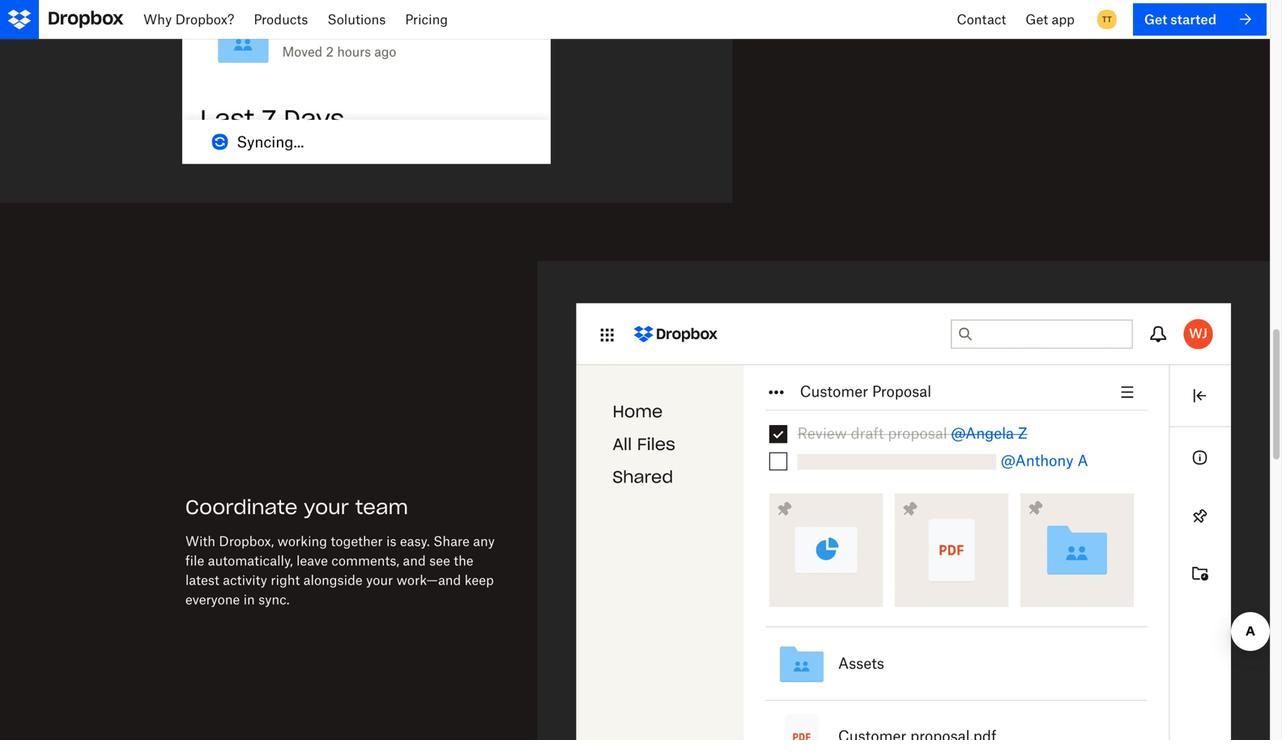 Task type: vqa. For each thing, say whether or not it's contained in the screenshot.
'Files and folders in Dropbox as viewed in a desktop windows' image
yes



Task type: describe. For each thing, give the bounding box(es) containing it.
latest
[[185, 573, 219, 588]]

see
[[430, 553, 450, 569]]

0 horizontal spatial your
[[304, 495, 349, 520]]

automatically,
[[208, 553, 293, 569]]

pricing
[[405, 11, 448, 27]]

right
[[271, 573, 300, 588]]

products button
[[244, 0, 318, 39]]

with
[[185, 534, 215, 550]]

files and folders in dropbox as viewed in a desktop windows image
[[576, 300, 1232, 741]]

activity
[[223, 573, 267, 588]]

products
[[254, 11, 308, 27]]

get started
[[1145, 11, 1217, 27]]

leave
[[297, 553, 328, 569]]

working
[[278, 534, 327, 550]]

the
[[454, 553, 474, 569]]

solutions button
[[318, 0, 396, 39]]

alongside
[[304, 573, 363, 588]]

everyone
[[185, 592, 240, 608]]

get started link
[[1133, 3, 1267, 36]]

is
[[386, 534, 397, 550]]

and
[[403, 553, 426, 569]]

contact button
[[947, 0, 1016, 39]]

together
[[331, 534, 383, 550]]

why
[[143, 11, 172, 27]]

why dropbox?
[[143, 11, 234, 27]]

solutions
[[328, 11, 386, 27]]

coordinate your team
[[185, 495, 408, 520]]

with dropbox, working together is easy. share any file automatically, leave comments, and see the latest activity right alongside your work—and keep everyone in sync.
[[185, 534, 495, 608]]

coordinate
[[185, 495, 298, 520]]



Task type: locate. For each thing, give the bounding box(es) containing it.
get
[[1145, 11, 1168, 27], [1026, 11, 1049, 27]]

started
[[1171, 11, 1217, 27]]

file
[[185, 553, 204, 569]]

work—and
[[397, 573, 461, 588]]

get for get started
[[1145, 11, 1168, 27]]

any
[[473, 534, 495, 550]]

1 horizontal spatial your
[[366, 573, 393, 588]]

keep
[[465, 573, 494, 588]]

easy.
[[400, 534, 430, 550]]

share
[[433, 534, 470, 550]]

0 vertical spatial your
[[304, 495, 349, 520]]

sync.
[[259, 592, 290, 608]]

your down comments,
[[366, 573, 393, 588]]

why dropbox? button
[[134, 0, 244, 39]]

get inside dropdown button
[[1026, 11, 1049, 27]]

contact
[[957, 11, 1007, 27]]

your inside with dropbox, working together is easy. share any file automatically, leave comments, and see the latest activity right alongside your work—and keep everyone in sync.
[[366, 573, 393, 588]]

comments,
[[332, 553, 399, 569]]

tt
[[1103, 14, 1112, 24]]

get for get app
[[1026, 11, 1049, 27]]

tt button
[[1095, 6, 1120, 32]]

listing the activities of different files over the past 24 hours, including when a file was last viewed image
[[39, 0, 694, 164]]

your up the working
[[304, 495, 349, 520]]

your
[[304, 495, 349, 520], [366, 573, 393, 588]]

app
[[1052, 11, 1075, 27]]

pricing link
[[396, 0, 458, 39]]

dropbox?
[[175, 11, 234, 27]]

get app button
[[1016, 0, 1085, 39]]

in
[[244, 592, 255, 608]]

team
[[355, 495, 408, 520]]

0 horizontal spatial get
[[1026, 11, 1049, 27]]

get left app
[[1026, 11, 1049, 27]]

dropbox,
[[219, 534, 274, 550]]

get left the started at the top right of the page
[[1145, 11, 1168, 27]]

1 vertical spatial your
[[366, 573, 393, 588]]

get app
[[1026, 11, 1075, 27]]

1 horizontal spatial get
[[1145, 11, 1168, 27]]



